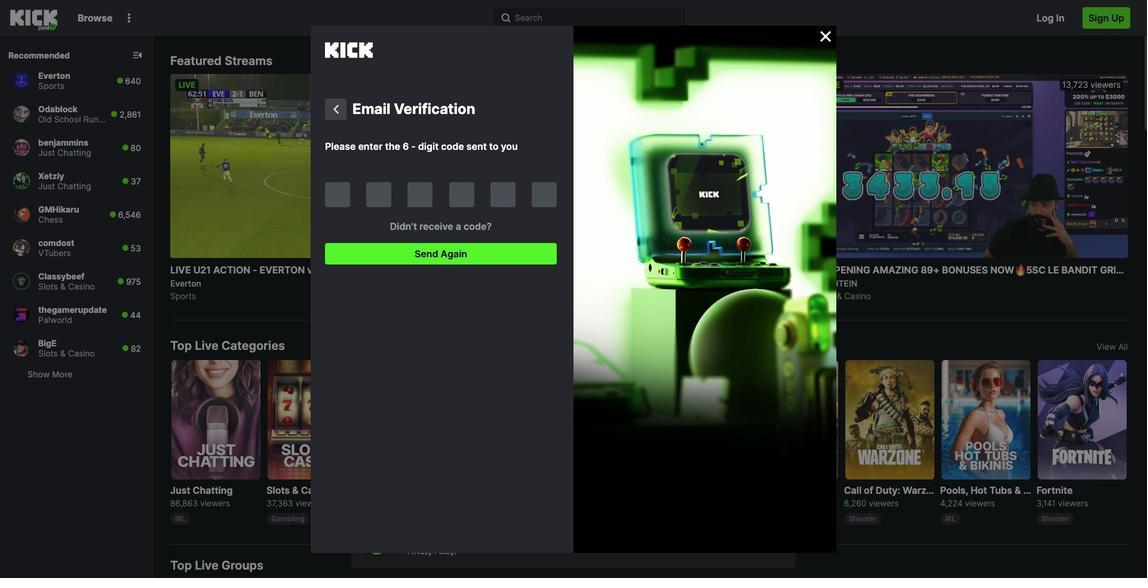 Task type: vqa. For each thing, say whether or not it's contained in the screenshot.
Fortnite image
yes



Task type: describe. For each thing, give the bounding box(es) containing it.
chess image
[[749, 360, 838, 480]]

slots & casino image
[[268, 360, 357, 480]]

call of duty: warzone image
[[845, 360, 934, 480]]

ea sports fc 24 image
[[557, 360, 646, 480]]

just chatting image
[[171, 360, 261, 480]]

fortnite image
[[1038, 360, 1127, 480]]

navigate to previous slide image
[[149, 157, 167, 178]]



Task type: locate. For each thing, give the bounding box(es) containing it.
my summer car image
[[653, 360, 742, 480]]

None text field
[[325, 182, 350, 207], [366, 182, 392, 207], [408, 182, 433, 207], [490, 182, 516, 207], [532, 182, 557, 207], [325, 182, 350, 207], [366, 182, 392, 207], [408, 182, 433, 207], [490, 182, 516, 207], [532, 182, 557, 207]]

Search search field
[[494, 7, 685, 29]]

pools, hot tubs & bikinis image
[[942, 360, 1031, 480]]

None text field
[[449, 182, 474, 207]]

gallery element
[[149, 69, 1147, 303]]



